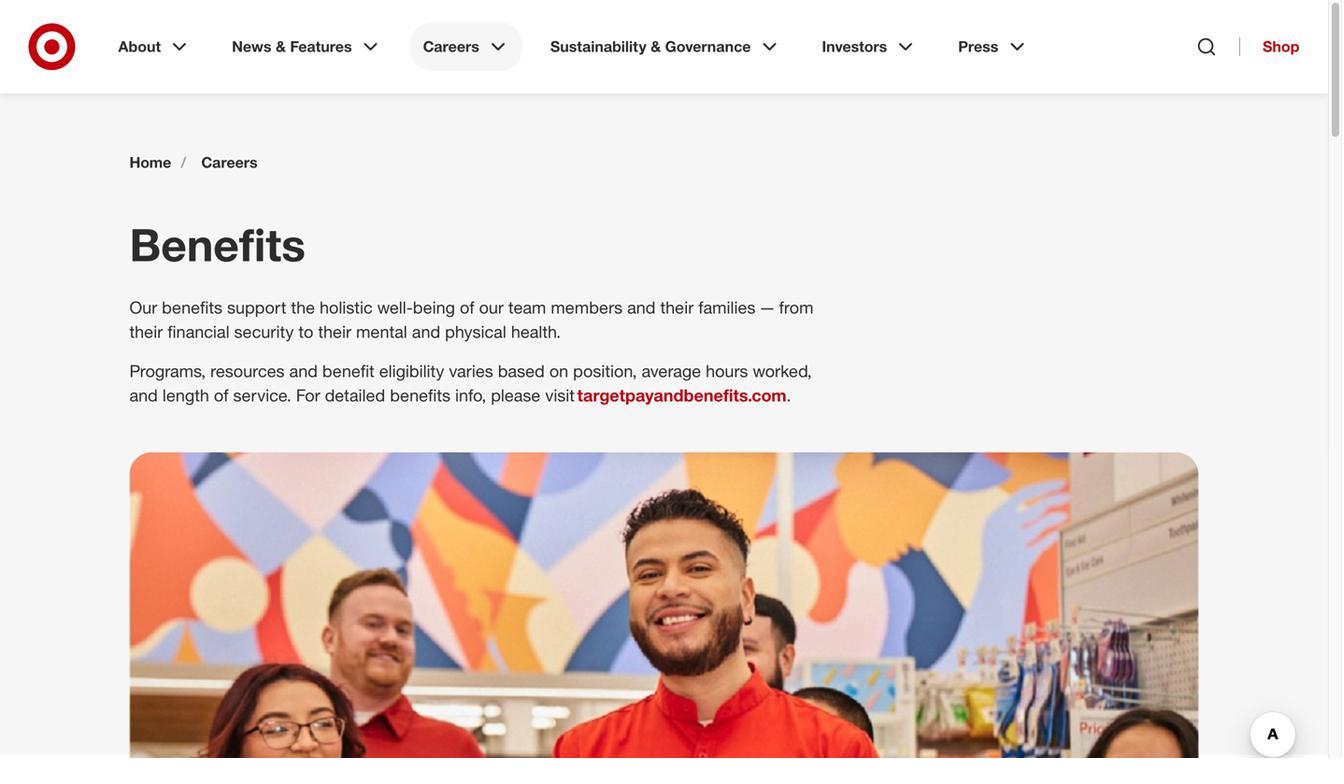 Task type: vqa. For each thing, say whether or not it's contained in the screenshot.
visit
yes



Task type: describe. For each thing, give the bounding box(es) containing it.
of inside our benefits support the holistic well-being of our team members and their families — from their financial security to their mental and physical health.
[[460, 297, 475, 317]]

families
[[699, 297, 756, 317]]

length
[[163, 385, 209, 405]]

0 horizontal spatial their
[[129, 322, 163, 342]]

1 horizontal spatial careers
[[423, 37, 479, 56]]

investors link
[[809, 22, 930, 71]]

features
[[290, 37, 352, 56]]

our benefits support the holistic well-being of our team members and their families — from their financial security to their mental and physical health.
[[129, 297, 814, 342]]

0 vertical spatial careers link
[[410, 22, 522, 71]]

sustainability & governance
[[550, 37, 751, 56]]

worked,
[[753, 361, 812, 381]]

from
[[779, 297, 814, 317]]

targetpayandbenefits.com
[[577, 385, 787, 405]]

sustainability & governance link
[[537, 22, 794, 71]]

and down being
[[412, 322, 440, 342]]

info,
[[455, 385, 486, 405]]

press
[[958, 37, 999, 56]]

home link
[[129, 153, 171, 172]]

hours
[[706, 361, 748, 381]]

and down programs, in the left of the page
[[129, 385, 158, 405]]

health.
[[511, 322, 561, 342]]

members
[[551, 297, 623, 317]]

team
[[509, 297, 546, 317]]

detailed
[[325, 385, 385, 405]]

governance
[[665, 37, 751, 56]]

benefits
[[129, 217, 306, 272]]

news & features link
[[219, 22, 395, 71]]

news & features
[[232, 37, 352, 56]]

our
[[479, 297, 504, 317]]

of inside programs, resources and benefit eligibility varies based on position, average hours worked, and length of service. for detailed benefits info, please visit
[[214, 385, 229, 405]]

0 horizontal spatial careers
[[201, 153, 258, 172]]

programs,
[[129, 361, 206, 381]]

sustainability
[[550, 37, 647, 56]]

based
[[498, 361, 545, 381]]

being
[[413, 297, 455, 317]]

about
[[118, 37, 161, 56]]

a group of people posing for a photo image
[[129, 452, 1199, 758]]

& for governance
[[651, 37, 661, 56]]

resources
[[210, 361, 285, 381]]

about link
[[105, 22, 204, 71]]

to
[[299, 322, 313, 342]]

support
[[227, 297, 286, 317]]



Task type: locate. For each thing, give the bounding box(es) containing it.
news
[[232, 37, 272, 56]]

and right the members
[[627, 297, 656, 317]]

1 horizontal spatial benefits
[[390, 385, 451, 405]]

1 & from the left
[[276, 37, 286, 56]]

and up for
[[289, 361, 318, 381]]

0 horizontal spatial benefits
[[162, 297, 222, 317]]

physical
[[445, 322, 507, 342]]

shop link
[[1240, 37, 1300, 56]]

benefits
[[162, 297, 222, 317], [390, 385, 451, 405]]

—
[[760, 297, 775, 317]]

programs, resources and benefit eligibility varies based on position, average hours worked, and length of service. for detailed benefits info, please visit
[[129, 361, 812, 405]]

shop
[[1263, 37, 1300, 56]]

benefit
[[322, 361, 375, 381]]

their down holistic
[[318, 322, 352, 342]]

press link
[[945, 22, 1042, 71]]

0 vertical spatial benefits
[[162, 297, 222, 317]]

1 vertical spatial of
[[214, 385, 229, 405]]

targetpayandbenefits.com link
[[577, 385, 787, 405]]

1 horizontal spatial of
[[460, 297, 475, 317]]

security
[[234, 322, 294, 342]]

targetpayandbenefits.com .
[[577, 385, 796, 405]]

of
[[460, 297, 475, 317], [214, 385, 229, 405]]

2 & from the left
[[651, 37, 661, 56]]

of left our
[[460, 297, 475, 317]]

careers link
[[410, 22, 522, 71], [201, 153, 258, 172]]

their left families
[[660, 297, 694, 317]]

1 vertical spatial benefits
[[390, 385, 451, 405]]

our
[[129, 297, 157, 317]]

investors
[[822, 37, 887, 56]]

position,
[[573, 361, 637, 381]]

1 vertical spatial careers link
[[201, 153, 258, 172]]

1 horizontal spatial careers link
[[410, 22, 522, 71]]

visit
[[545, 385, 575, 405]]

2 horizontal spatial their
[[660, 297, 694, 317]]

service.
[[233, 385, 291, 405]]

1 vertical spatial careers
[[201, 153, 258, 172]]

0 vertical spatial of
[[460, 297, 475, 317]]

and
[[627, 297, 656, 317], [412, 322, 440, 342], [289, 361, 318, 381], [129, 385, 158, 405]]

& for features
[[276, 37, 286, 56]]

.
[[787, 385, 791, 405]]

please
[[491, 385, 541, 405]]

benefits inside our benefits support the holistic well-being of our team members and their families — from their financial security to their mental and physical health.
[[162, 297, 222, 317]]

the
[[291, 297, 315, 317]]

0 vertical spatial careers
[[423, 37, 479, 56]]

on
[[550, 361, 569, 381]]

holistic
[[320, 297, 373, 317]]

their down our at the top left of the page
[[129, 322, 163, 342]]

varies
[[449, 361, 493, 381]]

0 horizontal spatial of
[[214, 385, 229, 405]]

their
[[660, 297, 694, 317], [129, 322, 163, 342], [318, 322, 352, 342]]

financial
[[168, 322, 230, 342]]

benefits inside programs, resources and benefit eligibility varies based on position, average hours worked, and length of service. for detailed benefits info, please visit
[[390, 385, 451, 405]]

0 horizontal spatial careers link
[[201, 153, 258, 172]]

average
[[642, 361, 701, 381]]

of right length
[[214, 385, 229, 405]]

& right news
[[276, 37, 286, 56]]

1 horizontal spatial their
[[318, 322, 352, 342]]

for
[[296, 385, 320, 405]]

0 horizontal spatial &
[[276, 37, 286, 56]]

&
[[276, 37, 286, 56], [651, 37, 661, 56]]

benefits up financial
[[162, 297, 222, 317]]

& left governance
[[651, 37, 661, 56]]

benefits down eligibility
[[390, 385, 451, 405]]

well-
[[377, 297, 413, 317]]

eligibility
[[379, 361, 444, 381]]

1 horizontal spatial &
[[651, 37, 661, 56]]

careers
[[423, 37, 479, 56], [201, 153, 258, 172]]

home
[[129, 153, 171, 172]]

mental
[[356, 322, 407, 342]]



